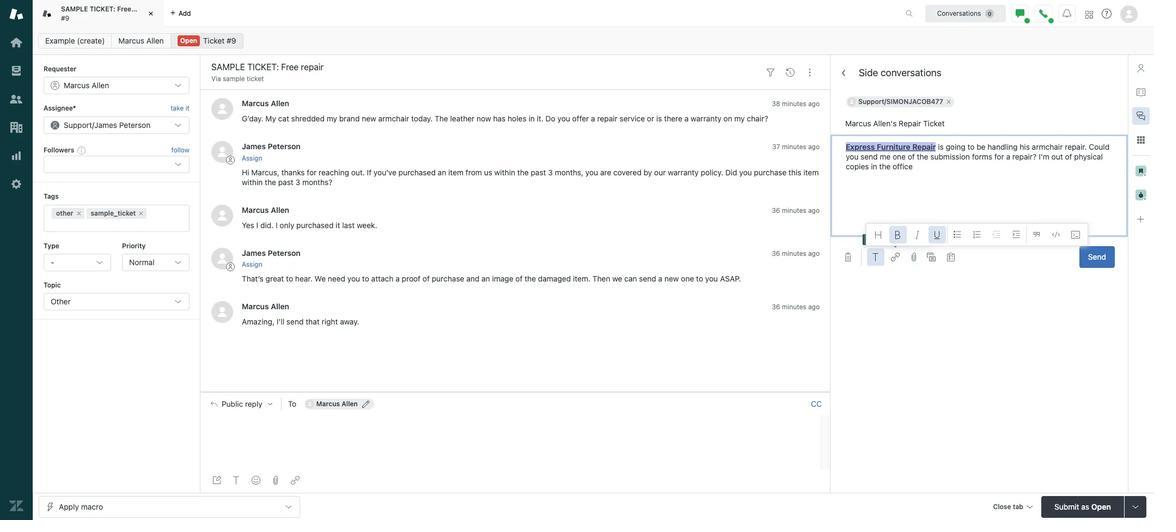Task type: vqa. For each thing, say whether or not it's contained in the screenshot.
eighth row from the bottom
no



Task type: describe. For each thing, give the bounding box(es) containing it.
as
[[1082, 502, 1090, 511]]

insert ticket comments image
[[927, 253, 936, 261]]

send
[[1088, 252, 1106, 261]]

time tracking image
[[1136, 190, 1147, 200]]

zendesk support image
[[9, 7, 23, 21]]

36 for week.
[[772, 206, 780, 214]]

marcus allen right marcus.allen@example.com image
[[316, 400, 358, 408]]

apps image
[[1137, 136, 1146, 144]]

in inside 'conversationlabel' log
[[529, 114, 535, 123]]

-
[[51, 258, 54, 267]]

3 36 from the top
[[772, 303, 780, 311]]

close
[[993, 503, 1011, 511]]

damaged
[[538, 274, 571, 283]]

last
[[342, 220, 355, 230]]

0 horizontal spatial 3
[[296, 177, 300, 187]]

reaching
[[319, 168, 349, 177]]

allen inside secondary element
[[146, 36, 164, 45]]

assign for that's
[[242, 260, 262, 269]]

(create)
[[77, 36, 105, 45]]

close tab
[[993, 503, 1024, 511]]

the right us
[[517, 168, 529, 177]]

marcus allen up did.
[[242, 205, 289, 214]]

i'll
[[277, 317, 284, 326]]

assign button for hi
[[242, 153, 262, 163]]

of up 'office'
[[908, 152, 915, 161]]

to left 'hear.'
[[286, 274, 293, 283]]

free
[[117, 5, 131, 13]]

it.
[[537, 114, 544, 123]]

underline (cmd u) image
[[933, 230, 942, 239]]

g'day. my cat shredded my brand new armchair today. the leather now has holes in it. do you offer a repair service or is there a warranty on my chair?
[[242, 114, 768, 123]]

that
[[306, 317, 320, 326]]

0 horizontal spatial format text image
[[232, 476, 241, 485]]

minutes for amazing, i'll send that right away.
[[782, 303, 807, 311]]

example (create)
[[45, 36, 105, 45]]

side
[[859, 67, 878, 79]]

one inside 'conversationlabel' log
[[681, 274, 694, 283]]

service
[[620, 114, 645, 123]]

marcus allen link inside secondary element
[[111, 33, 171, 48]]

numbered list (cmd shift 7) image
[[973, 230, 982, 239]]

to
[[288, 399, 297, 409]]

brand
[[339, 114, 360, 123]]

normal
[[129, 258, 155, 267]]

minutes for that's great to hear. we need you to attach a proof of purchase and an image of the damaged item. then we can send a new one to you asap.
[[782, 249, 807, 257]]

add
[[179, 9, 191, 17]]

decrease indent (cmd [) image
[[993, 230, 1001, 239]]

it inside take it button
[[186, 104, 190, 112]]

our
[[654, 168, 666, 177]]

covered
[[614, 168, 642, 177]]

3 36 minutes ago from the top
[[772, 303, 820, 311]]

peterson for that's
[[268, 248, 301, 257]]

it inside 'conversationlabel' log
[[336, 220, 340, 230]]

send inside the 'is going to be handling his armchair repair. could you send me one of the submission forms for a repair? i'm out of physical copies in the office'
[[861, 152, 878, 161]]

0 horizontal spatial subject field
[[209, 60, 759, 74]]

ticket #9
[[203, 36, 236, 45]]

marcus allen link for amazing,
[[242, 302, 289, 311]]

a right there
[[685, 114, 689, 123]]

is going to be handling his armchair repair. could you send me one of the submission forms for a repair? i'm out of physical copies in the office
[[846, 142, 1110, 171]]

you right 'need'
[[347, 274, 360, 283]]

repair?
[[1013, 152, 1037, 161]]

/
[[92, 120, 94, 130]]

get started image
[[9, 35, 23, 50]]

Side conversation composer text field
[[844, 142, 1115, 229]]

admin image
[[9, 177, 23, 191]]

take it
[[171, 104, 190, 112]]

furniture
[[877, 142, 911, 151]]

copies
[[846, 162, 869, 171]]

allen up the i'll
[[271, 302, 289, 311]]

zendesk products image
[[1086, 11, 1093, 18]]

from
[[466, 168, 482, 177]]

1 i from the left
[[256, 220, 258, 230]]

apply
[[59, 502, 79, 511]]

assignee* element
[[44, 116, 190, 134]]

take
[[171, 104, 184, 112]]

assign button for that's
[[242, 260, 262, 270]]

to left asap.
[[696, 274, 703, 283]]

37 minutes ago text field
[[773, 143, 820, 151]]

months,
[[555, 168, 584, 177]]

0 horizontal spatial purchase
[[432, 274, 464, 283]]

link
[[884, 235, 894, 244]]

ago for hi marcus, thanks for reaching out. if you've purchased an item from us within the past 3 months, you are covered by our warranty policy. did you purchase this item within the past 3 months?
[[808, 143, 820, 151]]

purchase inside hi marcus, thanks for reaching out. if you've purchased an item from us within the past 3 months, you are covered by our warranty policy. did you purchase this item within the past 3 months?
[[754, 168, 787, 177]]

36 minutes ago text field for yes i did. i only purchased it last week.
[[772, 206, 820, 214]]

customers image
[[9, 92, 23, 106]]

armchair inside 'conversationlabel' log
[[378, 114, 409, 123]]

edit user image
[[362, 400, 370, 408]]

other
[[56, 209, 73, 217]]

yes i did. i only purchased it last week.
[[242, 220, 377, 230]]

support / james peterson
[[64, 120, 151, 130]]

asap.
[[720, 274, 741, 283]]

sample
[[61, 5, 88, 13]]

topic element
[[44, 293, 190, 311]]

there
[[664, 114, 683, 123]]

conversationlabel log
[[200, 90, 831, 392]]

add button
[[163, 0, 197, 27]]

conversations button
[[926, 5, 1006, 22]]

physical
[[1074, 152, 1103, 161]]

ago for that's great to hear. we need you to attach a proof of purchase and an image of the damaged item. then we can send a new one to you asap.
[[808, 249, 820, 257]]

1 minutes from the top
[[782, 100, 807, 108]]

0 vertical spatial within
[[494, 168, 515, 177]]

marcus allen inside requester element
[[64, 81, 109, 90]]

marcus up yes
[[242, 205, 269, 214]]

hear.
[[295, 274, 313, 283]]

submission
[[931, 152, 970, 161]]

hi marcus, thanks for reaching out. if you've purchased an item from us within the past 3 months, you are covered by our warranty policy. did you purchase this item within the past 3 months?
[[242, 168, 821, 187]]

bold (cmd b) image
[[894, 230, 903, 239]]

forms
[[972, 152, 993, 161]]

add
[[869, 235, 882, 244]]

you right did
[[739, 168, 752, 177]]

cat
[[278, 114, 289, 123]]

sample
[[223, 75, 245, 83]]

for inside hi marcus, thanks for reaching out. if you've purchased an item from us within the past 3 months, you are covered by our warranty policy. did you purchase this item within the past 3 months?
[[307, 168, 317, 177]]

did.
[[260, 220, 274, 230]]

if
[[367, 168, 372, 177]]

or
[[647, 114, 654, 123]]

allen inside requester element
[[92, 81, 109, 90]]

add link (cmd k)
[[869, 235, 922, 244]]

bookmarks image
[[1136, 166, 1147, 177]]

for inside the 'is going to be handling his armchair repair. could you send me one of the submission forms for a repair? i'm out of physical copies in the office'
[[995, 152, 1004, 161]]

36 minutes ago text field for amazing, i'll send that right away.
[[772, 303, 820, 311]]

going
[[946, 142, 966, 151]]

now
[[477, 114, 491, 123]]

0 horizontal spatial purchased
[[296, 220, 334, 230]]

repair.
[[1065, 142, 1087, 151]]

ticket
[[203, 36, 225, 45]]

is inside the 'is going to be handling his armchair repair. could you send me one of the submission forms for a repair? i'm out of physical copies in the office'
[[938, 142, 944, 151]]

public reply button
[[201, 393, 281, 416]]

discard this conversation image
[[844, 253, 853, 261]]

#9 inside the sample ticket: free repair #9
[[61, 14, 69, 22]]

conversations
[[937, 9, 981, 17]]

ticket:
[[90, 5, 115, 13]]

quote (cmd shift 9) image
[[1032, 230, 1041, 239]]

allen up only
[[271, 205, 289, 214]]

- button
[[44, 254, 111, 271]]

normal button
[[122, 254, 190, 271]]

1 my from the left
[[327, 114, 337, 123]]

close image
[[145, 8, 156, 19]]

0 horizontal spatial within
[[242, 177, 263, 187]]

info on adding followers image
[[77, 146, 86, 155]]

italic (cmd i) image
[[914, 230, 922, 239]]

follow button
[[171, 145, 190, 155]]

you inside the 'is going to be handling his armchair repair. could you send me one of the submission forms for a repair? i'm out of physical copies in the office'
[[846, 152, 859, 161]]

you left asap.
[[705, 274, 718, 283]]

marcus up g'day. at the left of page
[[242, 99, 269, 108]]

1 item from the left
[[448, 168, 464, 177]]

his
[[1020, 142, 1030, 151]]

38 minutes ago text field
[[772, 100, 820, 108]]

1 vertical spatial past
[[278, 177, 294, 187]]

repair inside 'conversationlabel' log
[[597, 114, 618, 123]]

of right the proof on the left of the page
[[423, 274, 430, 283]]

button displays agent's chat status as online. image
[[1016, 9, 1025, 18]]

2 vertical spatial send
[[287, 317, 304, 326]]

1 vertical spatial open
[[1092, 502, 1111, 511]]

purchased inside hi marcus, thanks for reaching out. if you've purchased an item from us within the past 3 months, you are covered by our warranty policy. did you purchase this item within the past 3 months?
[[399, 168, 436, 177]]

marcus right marcus.allen@example.com image
[[316, 400, 340, 408]]

yes
[[242, 220, 254, 230]]

attach files image
[[910, 253, 919, 261]]

and
[[466, 274, 480, 283]]

james peterson link for great
[[242, 248, 301, 257]]

office
[[893, 162, 913, 171]]

37 minutes ago
[[773, 143, 820, 151]]

36 minutes ago text field
[[772, 249, 820, 257]]

topic
[[44, 281, 61, 289]]



Task type: locate. For each thing, give the bounding box(es) containing it.
1 vertical spatial james
[[242, 142, 266, 151]]

a right offer
[[591, 114, 595, 123]]

assignee*
[[44, 104, 76, 112]]

purchased
[[399, 168, 436, 177], [296, 220, 334, 230]]

set child ticket fields image
[[947, 253, 956, 261]]

away.
[[340, 317, 359, 326]]

reporting image
[[9, 149, 23, 163]]

ticket actions image
[[806, 68, 814, 77]]

need
[[328, 274, 345, 283]]

1 horizontal spatial open
[[1092, 502, 1111, 511]]

0 horizontal spatial new
[[362, 114, 376, 123]]

0 vertical spatial new
[[362, 114, 376, 123]]

my
[[266, 114, 276, 123]]

1 vertical spatial #9
[[227, 36, 236, 45]]

36 minutes ago down this
[[772, 206, 820, 214]]

1 horizontal spatial item
[[804, 168, 819, 177]]

are
[[600, 168, 611, 177]]

my right on
[[735, 114, 745, 123]]

out
[[1052, 152, 1063, 161]]

we
[[612, 274, 622, 283]]

minutes right 38
[[782, 100, 807, 108]]

1 36 minutes ago from the top
[[772, 206, 820, 214]]

36 minutes ago
[[772, 206, 820, 214], [772, 249, 820, 257], [772, 303, 820, 311]]

warranty inside hi marcus, thanks for reaching out. if you've purchased an item from us within the past 3 months, you are covered by our warranty policy. did you purchase this item within the past 3 months?
[[668, 168, 699, 177]]

marcus allen link up did.
[[242, 205, 289, 214]]

36 minutes ago text field down this
[[772, 206, 820, 214]]

ago for yes i did. i only purchased it last week.
[[808, 206, 820, 214]]

open
[[180, 37, 197, 45], [1092, 502, 1111, 511]]

2 minutes from the top
[[782, 143, 807, 151]]

public
[[222, 400, 243, 409]]

an right and
[[482, 274, 490, 283]]

2 vertical spatial 36 minutes ago
[[772, 303, 820, 311]]

minutes for hi marcus, thanks for reaching out. if you've purchased an item from us within the past 3 months, you are covered by our warranty policy. did you purchase this item within the past 3 months?
[[782, 143, 807, 151]]

james for that's
[[242, 248, 266, 257]]

james for hi
[[242, 142, 266, 151]]

5 minutes from the top
[[782, 303, 807, 311]]

cc button
[[811, 399, 822, 409]]

to left be
[[968, 142, 975, 151]]

0 horizontal spatial open
[[180, 37, 197, 45]]

increase indent (cmd ]) image
[[1012, 230, 1021, 239]]

to left attach
[[362, 274, 369, 283]]

1 vertical spatial james peterson link
[[242, 248, 301, 257]]

0 vertical spatial purchase
[[754, 168, 787, 177]]

is inside 'conversationlabel' log
[[656, 114, 662, 123]]

james right support
[[94, 120, 117, 130]]

remove image
[[946, 99, 952, 105], [138, 210, 145, 217]]

is
[[656, 114, 662, 123], [938, 142, 944, 151]]

james peterson assign up marcus,
[[242, 142, 301, 162]]

events image
[[786, 68, 795, 77]]

open inside secondary element
[[180, 37, 197, 45]]

james
[[94, 120, 117, 130], [242, 142, 266, 151], [242, 248, 266, 257]]

that's
[[242, 274, 264, 283]]

3 ago from the top
[[808, 206, 820, 214]]

minutes down 36 minutes ago text box
[[782, 303, 807, 311]]

of right image
[[516, 274, 523, 283]]

marcus allen link for g'day.
[[242, 99, 289, 108]]

g'day.
[[242, 114, 263, 123]]

avatar image
[[848, 98, 856, 106], [211, 98, 233, 120], [211, 141, 233, 163], [211, 205, 233, 226], [211, 248, 233, 269], [211, 301, 233, 323]]

submit
[[1055, 502, 1080, 511]]

policy.
[[701, 168, 723, 177]]

0 vertical spatial in
[[529, 114, 535, 123]]

hi
[[242, 168, 249, 177]]

the left damaged
[[525, 274, 536, 283]]

36 minutes ago for week.
[[772, 206, 820, 214]]

remove image up going
[[946, 99, 952, 105]]

allen up cat
[[271, 99, 289, 108]]

be
[[977, 142, 986, 151]]

an inside hi marcus, thanks for reaching out. if you've purchased an item from us within the past 3 months, you are covered by our warranty policy. did you purchase this item within the past 3 months?
[[438, 168, 446, 177]]

3 minutes from the top
[[782, 206, 807, 214]]

is up submission
[[938, 142, 944, 151]]

1 horizontal spatial #9
[[227, 36, 236, 45]]

2 assign button from the top
[[242, 260, 262, 270]]

1 vertical spatial send
[[639, 274, 656, 283]]

i right yes
[[256, 220, 258, 230]]

ago
[[808, 100, 820, 108], [808, 143, 820, 151], [808, 206, 820, 214], [808, 249, 820, 257], [808, 303, 820, 311]]

0 horizontal spatial remove image
[[138, 210, 145, 217]]

ago for amazing, i'll send that right away.
[[808, 303, 820, 311]]

item left from
[[448, 168, 464, 177]]

main element
[[0, 0, 33, 520]]

months?
[[302, 177, 333, 187]]

one
[[893, 152, 906, 161], [681, 274, 694, 283]]

one left asap.
[[681, 274, 694, 283]]

4 minutes from the top
[[782, 249, 807, 257]]

marcus allen inside secondary element
[[118, 36, 164, 45]]

2 my from the left
[[735, 114, 745, 123]]

1 ago from the top
[[808, 100, 820, 108]]

warranty right our
[[668, 168, 699, 177]]

marcus allen link up 'amazing,' on the left of page
[[242, 302, 289, 311]]

james peterson assign up great
[[242, 248, 301, 269]]

is right the or
[[656, 114, 662, 123]]

1 horizontal spatial new
[[665, 274, 679, 283]]

3 down thanks
[[296, 177, 300, 187]]

leather
[[450, 114, 475, 123]]

amazing,
[[242, 317, 275, 326]]

marcus inside requester element
[[64, 81, 90, 90]]

1 vertical spatial armchair
[[1032, 142, 1063, 151]]

get help image
[[1102, 9, 1112, 19]]

0 vertical spatial #9
[[61, 14, 69, 22]]

1 horizontal spatial armchair
[[1032, 142, 1063, 151]]

james peterson assign for great
[[242, 248, 301, 269]]

purchase left this
[[754, 168, 787, 177]]

has
[[493, 114, 506, 123]]

marcus,
[[251, 168, 279, 177]]

via sample ticket
[[211, 75, 264, 83]]

marcus allen up my
[[242, 99, 289, 108]]

james peterson assign for marcus,
[[242, 142, 301, 162]]

1 horizontal spatial is
[[938, 142, 944, 151]]

1 vertical spatial within
[[242, 177, 263, 187]]

you left are
[[586, 168, 598, 177]]

1 james peterson link from the top
[[242, 142, 301, 151]]

in inside the 'is going to be handling his armchair repair. could you send me one of the submission forms for a repair? i'm out of physical copies in the office'
[[871, 162, 877, 171]]

for up the 'months?'
[[307, 168, 317, 177]]

that's great to hear. we need you to attach a proof of purchase and an image of the damaged item. then we can send a new one to you asap.
[[242, 274, 741, 283]]

allen up support / james peterson at the top of page
[[92, 81, 109, 90]]

0 vertical spatial 36 minutes ago text field
[[772, 206, 820, 214]]

insert emojis image
[[252, 476, 260, 485]]

0 horizontal spatial armchair
[[378, 114, 409, 123]]

0 vertical spatial open
[[180, 37, 197, 45]]

my
[[327, 114, 337, 123], [735, 114, 745, 123]]

an left from
[[438, 168, 446, 177]]

1 horizontal spatial remove image
[[946, 99, 952, 105]]

add link (cmd k) image
[[291, 476, 300, 485]]

2 james peterson assign from the top
[[242, 248, 301, 269]]

one up 'office'
[[893, 152, 906, 161]]

2 36 minutes ago from the top
[[772, 249, 820, 257]]

you've
[[374, 168, 397, 177]]

format text image
[[872, 253, 880, 261], [232, 476, 241, 485]]

1 assign from the top
[[242, 154, 262, 162]]

open left 'ticket' in the top of the page
[[180, 37, 197, 45]]

take it button
[[171, 103, 190, 114]]

the down marcus,
[[265, 177, 276, 187]]

repair right free
[[133, 5, 152, 13]]

38
[[772, 100, 780, 108]]

go back image
[[840, 69, 848, 77]]

Subject field
[[209, 60, 759, 74], [831, 113, 1128, 135]]

displays possible ticket submission types image
[[1132, 503, 1140, 511]]

a down handling
[[1006, 152, 1011, 161]]

1 36 from the top
[[772, 206, 780, 214]]

cc
[[811, 399, 822, 409]]

customer context image
[[1137, 64, 1146, 72]]

allen left edit user icon
[[342, 400, 358, 408]]

1 vertical spatial subject field
[[831, 113, 1128, 135]]

assign up that's
[[242, 260, 262, 269]]

code span (cmd shift 5) image
[[1052, 230, 1061, 239]]

1 horizontal spatial my
[[735, 114, 745, 123]]

2 vertical spatial james
[[242, 248, 266, 257]]

purchased right only
[[296, 220, 334, 230]]

1 vertical spatial purchase
[[432, 274, 464, 283]]

a right can
[[658, 274, 663, 283]]

marcus.allen@example.com image
[[305, 400, 314, 409]]

conversations
[[881, 67, 942, 79]]

peterson for hi
[[268, 142, 301, 151]]

notifications image
[[1063, 9, 1072, 18]]

armchair up i'm
[[1032, 142, 1063, 151]]

the down repair
[[917, 152, 929, 161]]

0 horizontal spatial i
[[256, 220, 258, 230]]

for down handling
[[995, 152, 1004, 161]]

1 horizontal spatial within
[[494, 168, 515, 177]]

0 horizontal spatial in
[[529, 114, 535, 123]]

0 horizontal spatial an
[[438, 168, 446, 177]]

purchase left and
[[432, 274, 464, 283]]

0 vertical spatial an
[[438, 168, 446, 177]]

past down thanks
[[278, 177, 294, 187]]

offer
[[572, 114, 589, 123]]

36 for attach
[[772, 249, 780, 257]]

add link (cmd k) tooltip
[[863, 234, 928, 245]]

apply macro
[[59, 502, 103, 511]]

you right do
[[558, 114, 570, 123]]

remove image
[[75, 210, 82, 217]]

1 horizontal spatial 3
[[548, 168, 553, 177]]

handling
[[988, 142, 1018, 151]]

0 vertical spatial armchair
[[378, 114, 409, 123]]

example
[[45, 36, 75, 45]]

the down the me
[[880, 162, 891, 171]]

1 horizontal spatial it
[[336, 220, 340, 230]]

tags
[[44, 192, 59, 201]]

image
[[492, 274, 514, 283]]

peterson inside the assignee* element
[[119, 120, 151, 130]]

close tab button
[[988, 496, 1037, 519]]

marcus down free
[[118, 36, 144, 45]]

in left "it." on the left top of page
[[529, 114, 535, 123]]

followers
[[44, 146, 74, 154]]

remove image right sample_ticket
[[138, 210, 145, 217]]

bulleted list (cmd shift 8) image
[[953, 230, 962, 239]]

minutes for yes i did. i only purchased it last week.
[[782, 206, 807, 214]]

hide composer image
[[511, 388, 520, 397]]

of right out
[[1065, 152, 1072, 161]]

support
[[64, 120, 92, 130]]

marcus up 'amazing,' on the left of page
[[242, 302, 269, 311]]

i right did.
[[276, 220, 278, 230]]

send right the i'll
[[287, 317, 304, 326]]

1 assign button from the top
[[242, 153, 262, 163]]

assign button up the hi
[[242, 153, 262, 163]]

1 vertical spatial peterson
[[268, 142, 301, 151]]

assign for hi
[[242, 154, 262, 162]]

an
[[438, 168, 446, 177], [482, 274, 490, 283]]

0 vertical spatial 36
[[772, 206, 780, 214]]

2 ago from the top
[[808, 143, 820, 151]]

0 vertical spatial peterson
[[119, 120, 151, 130]]

assign button up that's
[[242, 260, 262, 270]]

0 horizontal spatial is
[[656, 114, 662, 123]]

2 36 from the top
[[772, 249, 780, 257]]

#9
[[61, 14, 69, 22], [227, 36, 236, 45]]

(cmd
[[896, 235, 913, 244]]

1 vertical spatial purchased
[[296, 220, 334, 230]]

in right copies
[[871, 162, 877, 171]]

send down express
[[861, 152, 878, 161]]

do
[[546, 114, 556, 123]]

1 james peterson assign from the top
[[242, 142, 301, 162]]

1 horizontal spatial send
[[639, 274, 656, 283]]

repair left the service
[[597, 114, 618, 123]]

tab
[[33, 0, 163, 27]]

item right this
[[804, 168, 819, 177]]

side conversations
[[859, 67, 942, 79]]

1 vertical spatial 36
[[772, 249, 780, 257]]

one inside the 'is going to be handling his armchair repair. could you send me one of the submission forms for a repair? i'm out of physical copies in the office'
[[893, 152, 906, 161]]

a left the proof on the left of the page
[[396, 274, 400, 283]]

marcus allen down close image
[[118, 36, 164, 45]]

1 vertical spatial assign
[[242, 260, 262, 269]]

within
[[494, 168, 515, 177], [242, 177, 263, 187]]

james peterson link up great
[[242, 248, 301, 257]]

requester element
[[44, 77, 190, 94]]

marcus down requester
[[64, 81, 90, 90]]

other
[[51, 297, 71, 306]]

james peterson link up marcus,
[[242, 142, 301, 151]]

new right can
[[665, 274, 679, 283]]

1 vertical spatial assign button
[[242, 260, 262, 270]]

out.
[[351, 168, 365, 177]]

36 minutes ago text field
[[772, 206, 820, 214], [772, 303, 820, 311]]

subject field up "now"
[[209, 60, 759, 74]]

0 vertical spatial format text image
[[872, 253, 880, 261]]

1 vertical spatial is
[[938, 142, 944, 151]]

1 horizontal spatial one
[[893, 152, 906, 161]]

1 vertical spatial warranty
[[668, 168, 699, 177]]

5 ago from the top
[[808, 303, 820, 311]]

1 horizontal spatial past
[[531, 168, 546, 177]]

did
[[726, 168, 737, 177]]

knowledge image
[[1137, 88, 1146, 96]]

shredded
[[291, 114, 325, 123]]

add link (cmd k) image
[[891, 253, 900, 261]]

1 vertical spatial an
[[482, 274, 490, 283]]

0 vertical spatial past
[[531, 168, 546, 177]]

views image
[[9, 64, 23, 78]]

macro
[[81, 502, 103, 511]]

#9 inside secondary element
[[227, 36, 236, 45]]

draft mode image
[[212, 476, 221, 485]]

holes
[[508, 114, 527, 123]]

1 vertical spatial for
[[307, 168, 317, 177]]

me
[[880, 152, 891, 161]]

36
[[772, 206, 780, 214], [772, 249, 780, 257], [772, 303, 780, 311]]

1 vertical spatial 36 minutes ago
[[772, 249, 820, 257]]

by
[[644, 168, 652, 177]]

this
[[789, 168, 802, 177]]

0 vertical spatial repair
[[133, 5, 152, 13]]

1 vertical spatial in
[[871, 162, 877, 171]]

james up the hi
[[242, 142, 266, 151]]

my left brand
[[327, 114, 337, 123]]

format text image right draft mode icon
[[232, 476, 241, 485]]

purchased right you've
[[399, 168, 436, 177]]

1 horizontal spatial in
[[871, 162, 877, 171]]

tab containing sample ticket: free repair
[[33, 0, 163, 27]]

armchair inside the 'is going to be handling his armchair repair. could you send me one of the submission forms for a repair? i'm out of physical copies in the office'
[[1032, 142, 1063, 151]]

0 vertical spatial for
[[995, 152, 1004, 161]]

minutes down this
[[782, 206, 807, 214]]

36 minutes ago down 36 minutes ago text box
[[772, 303, 820, 311]]

filter image
[[767, 68, 775, 77]]

it left last
[[336, 220, 340, 230]]

can
[[624, 274, 637, 283]]

2 vertical spatial 36
[[772, 303, 780, 311]]

you up copies
[[846, 152, 859, 161]]

tabs tab list
[[33, 0, 895, 27]]

2 horizontal spatial send
[[861, 152, 878, 161]]

james peterson link for marcus,
[[242, 142, 301, 151]]

36 minutes ago for attach
[[772, 249, 820, 257]]

1 vertical spatial repair
[[597, 114, 618, 123]]

#9 down sample
[[61, 14, 69, 22]]

new
[[362, 114, 376, 123], [665, 274, 679, 283]]

marcus allen link down close image
[[111, 33, 171, 48]]

past left months,
[[531, 168, 546, 177]]

0 horizontal spatial send
[[287, 317, 304, 326]]

amazing, i'll send that right away.
[[242, 317, 359, 326]]

0 vertical spatial purchased
[[399, 168, 436, 177]]

marcus allen up 'amazing,' on the left of page
[[242, 302, 289, 311]]

to
[[968, 142, 975, 151], [286, 274, 293, 283], [362, 274, 369, 283], [696, 274, 703, 283]]

secondary element
[[33, 30, 1154, 52]]

0 horizontal spatial #9
[[61, 14, 69, 22]]

2 assign from the top
[[242, 260, 262, 269]]

to inside the 'is going to be handling his armchair repair. could you send me one of the submission forms for a repair? i'm out of physical copies in the office'
[[968, 142, 975, 151]]

2 i from the left
[[276, 220, 278, 230]]

2 james peterson link from the top
[[242, 248, 301, 257]]

ticket
[[247, 75, 264, 83]]

1 vertical spatial new
[[665, 274, 679, 283]]

repair inside the sample ticket: free repair #9
[[133, 5, 152, 13]]

1 horizontal spatial format text image
[[872, 253, 880, 261]]

james inside the assignee* element
[[94, 120, 117, 130]]

4 ago from the top
[[808, 249, 820, 257]]

1 vertical spatial james peterson assign
[[242, 248, 301, 269]]

on
[[724, 114, 733, 123]]

0 horizontal spatial my
[[327, 114, 337, 123]]

1 horizontal spatial an
[[482, 274, 490, 283]]

2 36 minutes ago text field from the top
[[772, 303, 820, 311]]

code block (cmd shift 6) image
[[1072, 230, 1080, 239]]

us
[[484, 168, 492, 177]]

0 vertical spatial is
[[656, 114, 662, 123]]

a inside the 'is going to be handling his armchair repair. could you send me one of the submission forms for a repair? i'm out of physical copies in the office'
[[1006, 152, 1011, 161]]

marcus allen link for yes
[[242, 205, 289, 214]]

1 vertical spatial 36 minutes ago text field
[[772, 303, 820, 311]]

0 horizontal spatial one
[[681, 274, 694, 283]]

1 horizontal spatial purchased
[[399, 168, 436, 177]]

0 vertical spatial james peterson assign
[[242, 142, 301, 162]]

2 item from the left
[[804, 168, 819, 177]]

item.
[[573, 274, 591, 283]]

0 horizontal spatial repair
[[133, 5, 152, 13]]

within right us
[[494, 168, 515, 177]]

peterson
[[119, 120, 151, 130], [268, 142, 301, 151], [268, 248, 301, 257]]

peterson up thanks
[[268, 142, 301, 151]]

0 horizontal spatial past
[[278, 177, 294, 187]]

1 horizontal spatial subject field
[[831, 113, 1128, 135]]

marcus allen down requester
[[64, 81, 109, 90]]

new right brand
[[362, 114, 376, 123]]

add attachment image
[[271, 476, 280, 485]]

0 vertical spatial one
[[893, 152, 906, 161]]

0 vertical spatial assign
[[242, 154, 262, 162]]

1 36 minutes ago text field from the top
[[772, 206, 820, 214]]

i'm
[[1039, 152, 1050, 161]]

format text image down add
[[872, 253, 880, 261]]

followers element
[[44, 156, 190, 173]]

allen down close image
[[146, 36, 164, 45]]

minutes right 37
[[782, 143, 807, 151]]

1 horizontal spatial purchase
[[754, 168, 787, 177]]

0 vertical spatial send
[[861, 152, 878, 161]]

express
[[846, 142, 875, 151]]

0 vertical spatial 3
[[548, 168, 553, 177]]

could
[[1089, 142, 1110, 151]]

zendesk image
[[9, 499, 23, 513]]

1 horizontal spatial repair
[[597, 114, 618, 123]]

1 vertical spatial one
[[681, 274, 694, 283]]

week.
[[357, 220, 377, 230]]

0 vertical spatial 36 minutes ago
[[772, 206, 820, 214]]

marcus allen link up my
[[242, 99, 289, 108]]

follow
[[171, 146, 190, 154]]

marcus inside secondary element
[[118, 36, 144, 45]]

express furniture repair
[[846, 142, 936, 151]]

of
[[908, 152, 915, 161], [1065, 152, 1072, 161], [423, 274, 430, 283], [516, 274, 523, 283]]

armchair left today.
[[378, 114, 409, 123]]

chair?
[[747, 114, 768, 123]]

1 horizontal spatial i
[[276, 220, 278, 230]]

2 vertical spatial peterson
[[268, 248, 301, 257]]

0 vertical spatial warranty
[[691, 114, 722, 123]]

allen
[[146, 36, 164, 45], [92, 81, 109, 90], [271, 99, 289, 108], [271, 205, 289, 214], [271, 302, 289, 311], [342, 400, 358, 408]]

36 minutes ago text field down 36 minutes ago text box
[[772, 303, 820, 311]]

1 vertical spatial 3
[[296, 177, 300, 187]]

organizations image
[[9, 120, 23, 135]]

1 horizontal spatial for
[[995, 152, 1004, 161]]

0 vertical spatial james
[[94, 120, 117, 130]]

subject field up be
[[831, 113, 1128, 135]]

0 vertical spatial james peterson link
[[242, 142, 301, 151]]



